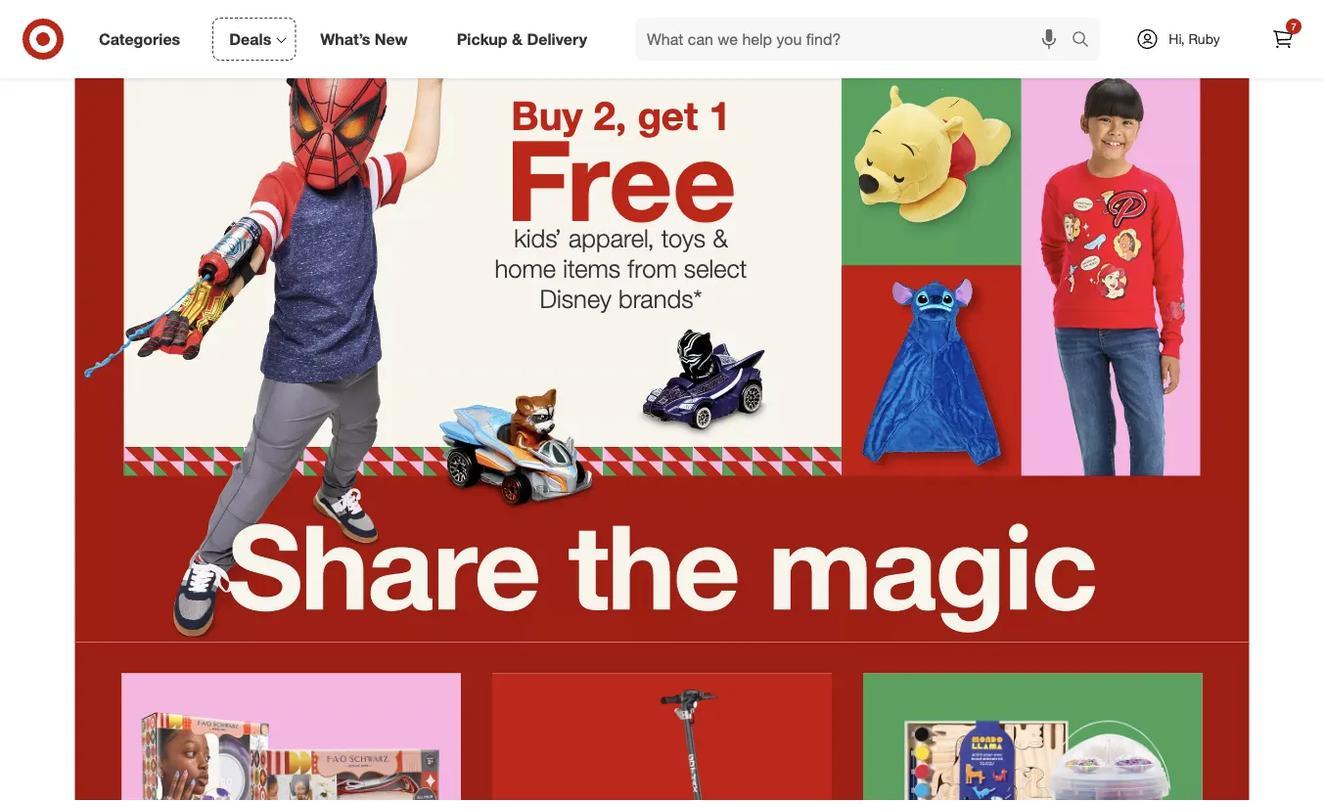 Task type: describe. For each thing, give the bounding box(es) containing it.
kids' apparel, toys & home items from select disney brands*
[[495, 223, 747, 314]]

what's new
[[320, 29, 408, 49]]

buy 2, get 1
[[511, 91, 731, 139]]

items
[[563, 253, 621, 284]]

7 link
[[1262, 18, 1305, 61]]

2,
[[594, 91, 627, 139]]

buy
[[511, 91, 583, 139]]

get
[[638, 91, 698, 139]]

What can we help you find? suggestions appear below search field
[[635, 18, 1077, 61]]

disney
[[540, 283, 612, 314]]

brands*
[[619, 283, 702, 314]]

pickup
[[457, 29, 508, 49]]

& inside kids' apparel, toys & home items from select disney brands*
[[713, 223, 728, 254]]

ruby
[[1189, 30, 1220, 47]]

kids'
[[514, 223, 562, 254]]

delivery
[[527, 29, 587, 49]]

1
[[709, 91, 731, 139]]

new
[[375, 29, 408, 49]]

7
[[1291, 20, 1297, 32]]

pickup & delivery
[[457, 29, 587, 49]]

toys
[[661, 223, 706, 254]]

categories
[[99, 29, 180, 49]]

categories link
[[82, 18, 205, 61]]



Task type: locate. For each thing, give the bounding box(es) containing it.
hi,
[[1169, 30, 1185, 47]]

& right 'toys'
[[713, 223, 728, 254]]

deals
[[229, 29, 271, 49]]

1 horizontal spatial &
[[713, 223, 728, 254]]

1 vertical spatial &
[[713, 223, 728, 254]]

search
[[1063, 31, 1110, 50]]

0 vertical spatial &
[[512, 29, 523, 49]]

deals link
[[213, 18, 296, 61]]

0 horizontal spatial &
[[512, 29, 523, 49]]

what's
[[320, 29, 370, 49]]

apparel,
[[569, 223, 654, 254]]

&
[[512, 29, 523, 49], [713, 223, 728, 254]]

home
[[495, 253, 556, 284]]

share the magic image
[[75, 6, 1249, 643]]

pickup & delivery link
[[440, 18, 612, 61]]

free
[[505, 111, 737, 247]]

hi, ruby
[[1169, 30, 1220, 47]]

search button
[[1063, 18, 1110, 65]]

what's new link
[[304, 18, 432, 61]]

& right pickup
[[512, 29, 523, 49]]

select
[[684, 253, 747, 284]]

from
[[628, 253, 677, 284]]



Task type: vqa. For each thing, say whether or not it's contained in the screenshot.
Pickup & Delivery link
yes



